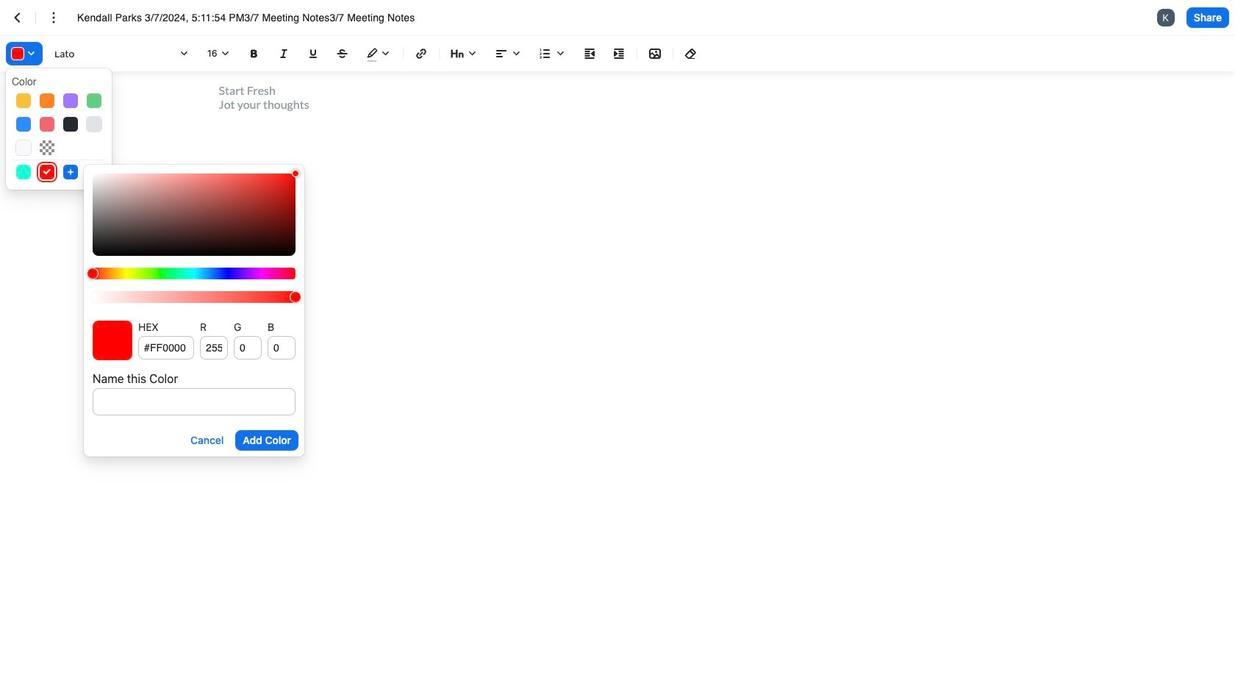 Task type: describe. For each thing, give the bounding box(es) containing it.
#00ffd9ff menu item
[[16, 165, 31, 179]]

all notes image
[[9, 9, 26, 26]]

decrease indent image
[[581, 45, 599, 63]]

clear style image
[[682, 45, 700, 63]]

blue menu item
[[16, 117, 31, 132]]

link image
[[413, 45, 430, 63]]

purple menu item
[[63, 93, 78, 108]]

#ff0000 menu item
[[40, 165, 54, 179]]

black menu item
[[63, 117, 78, 132]]

insert image image
[[646, 45, 664, 63]]



Task type: vqa. For each thing, say whether or not it's contained in the screenshot.
the SMS associated with 120
no



Task type: locate. For each thing, give the bounding box(es) containing it.
underline image
[[304, 45, 322, 63]]

red menu item
[[40, 117, 54, 132]]

orange menu item
[[40, 93, 54, 108]]

clear menu item
[[40, 140, 54, 155]]

gray menu item
[[87, 117, 101, 132]]

yellow menu item
[[16, 93, 31, 108]]

increase indent image
[[610, 45, 628, 63]]

white menu item
[[16, 140, 31, 155]]

kendall parks image
[[1157, 9, 1175, 26]]

strikethrough image
[[334, 45, 351, 63]]

more image
[[45, 9, 63, 26]]

green menu item
[[87, 93, 101, 108]]

italic image
[[275, 45, 293, 63]]

None text field
[[77, 10, 442, 25]]

None text field
[[138, 336, 194, 360], [93, 388, 296, 416], [138, 336, 194, 360], [93, 388, 296, 416]]

menu
[[6, 68, 112, 190]]

bold image
[[246, 45, 263, 63]]

None number field
[[200, 336, 228, 360], [234, 336, 262, 360], [268, 336, 296, 360], [200, 336, 228, 360], [234, 336, 262, 360], [268, 336, 296, 360]]



